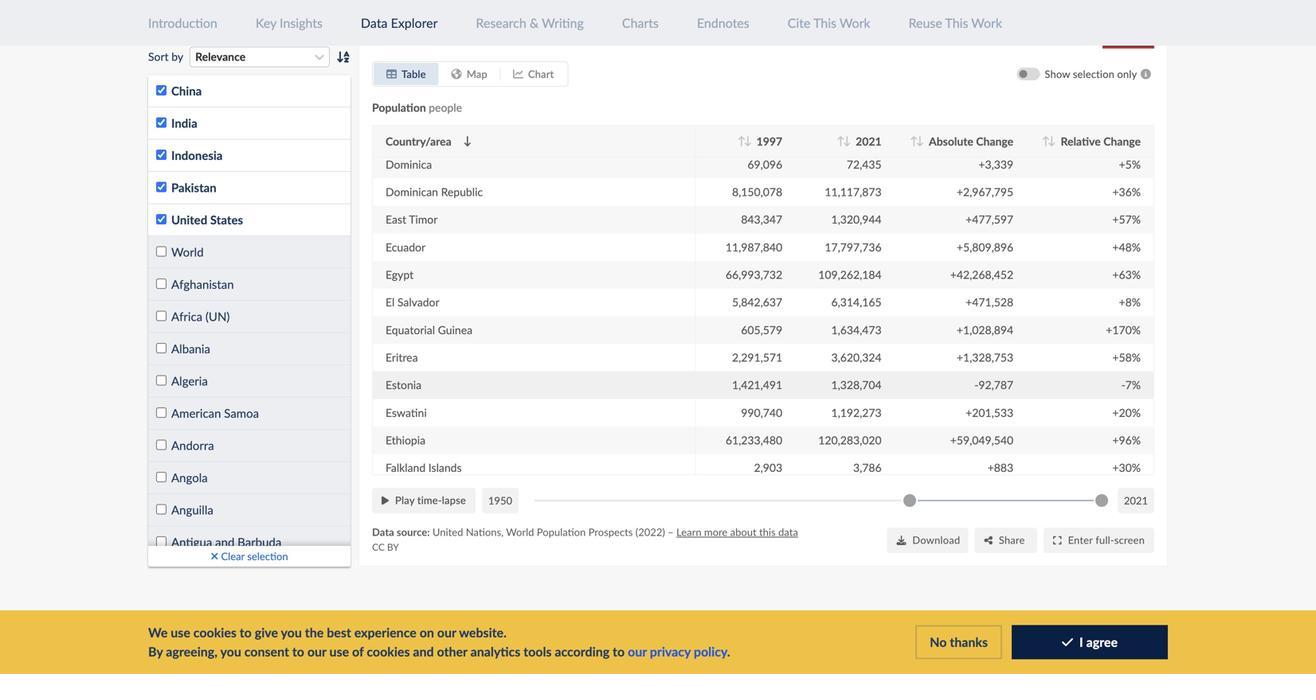 Task type: vqa. For each thing, say whether or not it's contained in the screenshot.


Task type: describe. For each thing, give the bounding box(es) containing it.
selection for show
[[1073, 68, 1115, 80]]

east timor
[[386, 213, 438, 226]]

- for 92,787
[[975, 379, 979, 392]]

arrow down a z image
[[336, 51, 351, 63]]

+1,328,753
[[957, 351, 1014, 364]]

agree
[[1087, 635, 1118, 651]]

by
[[148, 645, 163, 660]]

7%
[[1126, 379, 1141, 392]]

cite this work link
[[788, 15, 871, 31]]

-7%
[[1122, 379, 1141, 392]]

map
[[467, 68, 488, 80]]

1,192,273
[[832, 406, 882, 420]]

+5%
[[1119, 158, 1141, 171]]

+36%
[[1113, 185, 1141, 199]]

estonia
[[386, 379, 422, 392]]

chart link
[[500, 63, 567, 85]]

play image
[[382, 496, 389, 506]]

guinea
[[438, 323, 473, 337]]

pakistan
[[171, 180, 217, 195]]

show
[[1045, 68, 1070, 80]]

policy
[[694, 645, 727, 660]]

dominican republic
[[386, 185, 483, 199]]

expand image
[[1054, 536, 1062, 546]]

arrow down long image for absolute change
[[917, 136, 924, 147]]

share
[[999, 534, 1025, 547]]

endnotes link
[[697, 15, 750, 31]]

–
[[668, 526, 674, 539]]

92,787
[[979, 379, 1014, 392]]

download button
[[887, 528, 968, 554]]

0 horizontal spatial our
[[307, 645, 326, 660]]

key insights
[[256, 15, 323, 31]]

6,314,165
[[832, 296, 882, 309]]

dominican
[[386, 185, 438, 199]]

to right consent
[[292, 645, 304, 660]]

arrow up long image
[[738, 136, 746, 147]]

0 vertical spatial world
[[171, 245, 204, 259]]

andorra
[[171, 439, 214, 453]]

charts link
[[622, 15, 659, 31]]

website.
[[459, 626, 507, 641]]

other
[[437, 645, 468, 660]]

absolute change
[[929, 135, 1014, 148]]

1 vertical spatial use
[[330, 645, 349, 660]]

cite
[[788, 15, 811, 31]]

this for cite
[[814, 15, 837, 31]]

0 horizontal spatial 2021
[[537, 18, 575, 44]]

salvador
[[398, 296, 440, 309]]

+201,533
[[966, 406, 1014, 420]]

to left give
[[240, 626, 252, 641]]

eritrea
[[386, 351, 418, 364]]

about
[[730, 526, 757, 539]]

cc by link
[[372, 542, 399, 553]]

angola
[[171, 471, 208, 485]]

0 horizontal spatial use
[[171, 626, 190, 641]]

+42,268,452
[[950, 268, 1014, 282]]

+59,049,540
[[950, 434, 1014, 447]]

of
[[352, 645, 364, 660]]

enter
[[1068, 534, 1093, 547]]

key
[[256, 15, 276, 31]]

change for absolute change
[[976, 135, 1014, 148]]

+437,769
[[966, 130, 1014, 144]]

(2022)
[[636, 526, 665, 539]]

cc
[[372, 542, 385, 553]]

give
[[255, 626, 278, 641]]

american
[[171, 406, 221, 421]]

time-
[[417, 494, 442, 507]]

endnotes
[[697, 15, 750, 31]]

consent
[[244, 645, 289, 660]]

table link
[[374, 63, 439, 85]]

selection for clear
[[247, 550, 288, 563]]

+48%
[[1113, 240, 1141, 254]]

667,793
[[741, 130, 783, 144]]

india
[[171, 116, 197, 130]]

country/area
[[386, 135, 452, 148]]

africa (un)
[[171, 309, 230, 324]]

17,797,736
[[825, 240, 882, 254]]

120,283,020
[[819, 434, 882, 447]]

ecuador
[[386, 240, 426, 254]]

algeria
[[171, 374, 208, 388]]

prospects
[[589, 526, 633, 539]]

according
[[555, 645, 610, 660]]

samoa
[[224, 406, 259, 421]]

8,150,078
[[732, 185, 783, 199]]

united inside data source: united nations, world population prospects (2022) – learn more about this data cc by
[[433, 526, 463, 539]]

enter full-screen button
[[1044, 528, 1155, 554]]

11,117,873
[[825, 185, 882, 199]]

barbuda
[[238, 535, 282, 550]]

0 horizontal spatial population
[[372, 101, 426, 114]]

843,347
[[741, 213, 783, 226]]

by
[[171, 50, 183, 63]]

relevance
[[195, 50, 246, 63]]

share nodes image
[[984, 536, 993, 546]]

605,579
[[741, 323, 783, 337]]

show selection only
[[1045, 68, 1137, 80]]

sort by
[[148, 50, 183, 63]]

1,421,491
[[732, 379, 783, 392]]

data for data source: united nations, world population prospects (2022) – learn more about this data cc by
[[372, 526, 394, 539]]

islands
[[429, 461, 462, 475]]

africa
[[171, 309, 202, 324]]



Task type: locate. For each thing, give the bounding box(es) containing it.
1 horizontal spatial population
[[537, 526, 586, 539]]

magnifying glass image
[[156, 17, 167, 28]]

0 vertical spatial selection
[[1073, 68, 1115, 80]]

1 vertical spatial world
[[506, 526, 534, 539]]

1 horizontal spatial world
[[506, 526, 534, 539]]

2021 up 72,435
[[856, 135, 882, 148]]

+883
[[988, 461, 1014, 475]]

2021 down +30%
[[1124, 495, 1148, 508]]

change for relative change
[[1104, 135, 1141, 148]]

arrow down long image for 1997
[[744, 136, 752, 147]]

states
[[210, 213, 243, 227]]

data inside data source: united nations, world population prospects (2022) – learn more about this data cc by
[[372, 526, 394, 539]]

this for reuse
[[945, 15, 969, 31]]

0 vertical spatial 1997
[[476, 18, 511, 44]]

check image
[[1062, 637, 1073, 649]]

0 horizontal spatial -
[[975, 379, 979, 392]]

reuse this work link
[[909, 15, 1002, 31]]

clear selection
[[218, 550, 288, 563]]

arrow up long image left the relative
[[1042, 136, 1050, 147]]

arrow down long image up 72,435
[[843, 136, 851, 147]]

2 change from the left
[[1104, 135, 1141, 148]]

+58%
[[1113, 351, 1141, 364]]

0 vertical spatial population
[[372, 101, 426, 114]]

this right "reuse"
[[945, 15, 969, 31]]

earth americas image
[[452, 69, 462, 79]]

1 horizontal spatial -
[[1122, 379, 1126, 392]]

selection left only
[[1073, 68, 1115, 80]]

and down on
[[413, 645, 434, 660]]

69,096
[[748, 158, 783, 171]]

3 arrow up long image from the left
[[1042, 136, 1050, 147]]

0 horizontal spatial work
[[840, 15, 871, 31]]

change up the +5%
[[1104, 135, 1141, 148]]

and
[[215, 535, 235, 550], [413, 645, 434, 660]]

1 vertical spatial cookies
[[367, 645, 410, 660]]

population left prospects at the left bottom of the page
[[537, 526, 586, 539]]

1 vertical spatial 1997
[[757, 135, 783, 148]]

only
[[1118, 68, 1137, 80]]

+5,809,896
[[957, 240, 1014, 254]]

map link
[[439, 63, 500, 85]]

61,233,480
[[726, 434, 783, 447]]

2 work from the left
[[972, 15, 1002, 31]]

by
[[387, 542, 399, 553]]

data
[[361, 15, 388, 31], [372, 526, 394, 539]]

population inside data source: united nations, world population prospects (2022) – learn more about this data cc by
[[537, 526, 586, 539]]

4 arrow down long image from the left
[[917, 136, 924, 147]]

research & writing
[[476, 15, 584, 31]]

0 vertical spatial you
[[281, 626, 302, 641]]

table image
[[386, 69, 397, 79]]

2 arrow up long image from the left
[[910, 136, 918, 147]]

tools
[[524, 645, 552, 660]]

antigua
[[171, 535, 212, 550]]

selection
[[1073, 68, 1115, 80], [247, 550, 288, 563]]

xmark image
[[211, 552, 218, 562]]

1 horizontal spatial this
[[945, 15, 969, 31]]

5,842,637
[[732, 296, 783, 309]]

2021 up chart
[[537, 18, 575, 44]]

population people
[[372, 101, 462, 114]]

to right according
[[613, 645, 625, 660]]

1 horizontal spatial our
[[437, 626, 456, 641]]

2 horizontal spatial 2021
[[1124, 495, 1148, 508]]

1 horizontal spatial you
[[281, 626, 302, 641]]

el
[[386, 296, 395, 309]]

2 - from the left
[[1122, 379, 1126, 392]]

0 horizontal spatial united
[[171, 213, 207, 227]]

we use cookies to give you the best experience on our website. by agreeing, you consent to our use of cookies and other analytics tools according to our privacy policy .
[[148, 626, 730, 660]]

arrow up long image left absolute
[[910, 136, 918, 147]]

1 vertical spatial population
[[537, 526, 586, 539]]

0 vertical spatial united
[[171, 213, 207, 227]]

the
[[305, 626, 324, 641]]

11,987,840
[[726, 240, 783, 254]]

world up afghanistan
[[171, 245, 204, 259]]

0 vertical spatial and
[[215, 535, 235, 550]]

1 horizontal spatial work
[[972, 15, 1002, 31]]

1 vertical spatial selection
[[247, 550, 288, 563]]

you left consent
[[220, 645, 241, 660]]

full-
[[1096, 534, 1115, 547]]

relative
[[1061, 135, 1101, 148]]

people
[[429, 101, 462, 114]]

privacy
[[650, 645, 691, 660]]

sort
[[148, 50, 169, 63]]

no thanks
[[930, 635, 988, 651]]

china
[[171, 84, 202, 98]]

screen
[[1115, 534, 1145, 547]]

play time-lapse
[[395, 494, 466, 507]]

1 horizontal spatial 2021
[[856, 135, 882, 148]]

work for cite this work
[[840, 15, 871, 31]]

1,328,704
[[832, 379, 882, 392]]

source:
[[397, 526, 430, 539]]

0 horizontal spatial change
[[976, 135, 1014, 148]]

share button
[[975, 528, 1038, 554]]

ethiopia
[[386, 434, 426, 447]]

to left writing
[[515, 18, 533, 44]]

afghanistan
[[171, 277, 234, 292]]

use up agreeing,
[[171, 626, 190, 641]]

more
[[704, 526, 728, 539]]

1950
[[488, 495, 512, 508]]

our left privacy
[[628, 645, 647, 660]]

1 arrow up long image from the left
[[837, 136, 845, 147]]

+66%
[[1113, 130, 1141, 144]]

1 horizontal spatial change
[[1104, 135, 1141, 148]]

0 vertical spatial cookies
[[193, 626, 237, 641]]

1 - from the left
[[975, 379, 979, 392]]

arrow down long image
[[464, 136, 472, 147], [744, 136, 752, 147], [843, 136, 851, 147], [917, 136, 924, 147]]

arrow down long image right country/area
[[464, 136, 472, 147]]

1 vertical spatial you
[[220, 645, 241, 660]]

1 horizontal spatial united
[[433, 526, 463, 539]]

2 horizontal spatial arrow up long image
[[1042, 136, 1050, 147]]

1 vertical spatial united
[[433, 526, 463, 539]]

66,993,732
[[726, 268, 783, 282]]

united down lapse in the bottom of the page
[[433, 526, 463, 539]]

agreeing,
[[166, 645, 218, 660]]

change
[[976, 135, 1014, 148], [1104, 135, 1141, 148]]

insights
[[280, 15, 323, 31]]

1 horizontal spatial selection
[[1073, 68, 1115, 80]]

arrow up long image
[[837, 136, 845, 147], [910, 136, 918, 147], [1042, 136, 1050, 147]]

we
[[148, 626, 168, 641]]

arrow down long image left absolute
[[917, 136, 924, 147]]

2 horizontal spatial our
[[628, 645, 647, 660]]

+471,528
[[966, 296, 1014, 309]]

american samoa
[[171, 406, 259, 421]]

data left explorer
[[361, 15, 388, 31]]

1,320,944
[[832, 213, 882, 226]]

arrow up long image for relative change
[[1042, 136, 1050, 147]]

this
[[814, 15, 837, 31], [945, 15, 969, 31]]

0 horizontal spatial 1997
[[476, 18, 511, 44]]

1 vertical spatial and
[[413, 645, 434, 660]]

download
[[913, 534, 960, 547]]

0 horizontal spatial world
[[171, 245, 204, 259]]

0 horizontal spatial cookies
[[193, 626, 237, 641]]

i
[[1080, 635, 1084, 651]]

1 horizontal spatial and
[[413, 645, 434, 660]]

arrow up long image for absolute change
[[910, 136, 918, 147]]

data explorer link
[[361, 15, 438, 31]]

2 vertical spatial 2021
[[1124, 495, 1148, 508]]

our down the
[[307, 645, 326, 660]]

reuse
[[909, 15, 943, 31]]

1 horizontal spatial use
[[330, 645, 349, 660]]

2 this from the left
[[945, 15, 969, 31]]

0 horizontal spatial and
[[215, 535, 235, 550]]

109,262,184
[[819, 268, 882, 282]]

united states
[[171, 213, 243, 227]]

selection down barbuda
[[247, 550, 288, 563]]

3 arrow down long image from the left
[[843, 136, 851, 147]]

1 horizontal spatial 1997
[[757, 135, 783, 148]]

world inside data source: united nations, world population prospects (2022) – learn more about this data cc by
[[506, 526, 534, 539]]

and inside we use cookies to give you the best experience on our website. by agreeing, you consent to our use of cookies and other analytics tools according to our privacy policy .
[[413, 645, 434, 660]]

1 arrow down long image from the left
[[464, 136, 472, 147]]

1,105,562
[[832, 130, 882, 144]]

population
[[372, 101, 426, 114], [537, 526, 586, 539]]

data source: united nations, world population prospects (2022) – learn more about this data cc by
[[372, 526, 798, 553]]

indonesia
[[171, 148, 223, 162]]

72,435
[[847, 158, 882, 171]]

data for data explorer
[[361, 15, 388, 31]]

work right "reuse"
[[972, 15, 1002, 31]]

chart line image
[[513, 69, 523, 79]]

0 horizontal spatial this
[[814, 15, 837, 31]]

2021
[[537, 18, 575, 44], [856, 135, 882, 148], [1124, 495, 1148, 508]]

- down +1,328,753
[[975, 379, 979, 392]]

1 vertical spatial data
[[372, 526, 394, 539]]

0 vertical spatial use
[[171, 626, 190, 641]]

1 horizontal spatial arrow up long image
[[910, 136, 918, 147]]

arrow up long image for 2021
[[837, 136, 845, 147]]

cookies up agreeing,
[[193, 626, 237, 641]]

experience
[[354, 626, 417, 641]]

0 vertical spatial data
[[361, 15, 388, 31]]

to
[[515, 18, 533, 44], [240, 626, 252, 641], [292, 645, 304, 660], [613, 645, 625, 660]]

990,740
[[741, 406, 783, 420]]

population down table image
[[372, 101, 426, 114]]

0 horizontal spatial arrow up long image
[[837, 136, 845, 147]]

change up +3,339
[[976, 135, 1014, 148]]

introduction
[[148, 15, 217, 31]]

2 arrow down long image from the left
[[744, 136, 752, 147]]

republic
[[441, 185, 483, 199]]

world right nations,
[[506, 526, 534, 539]]

research
[[476, 15, 527, 31]]

dominica
[[386, 158, 432, 171]]

this right cite
[[814, 15, 837, 31]]

arrow down long image up the 69,096 at the right of page
[[744, 136, 752, 147]]

cite this work
[[788, 15, 871, 31]]

arrow down long image
[[1048, 136, 1056, 147]]

this
[[759, 526, 776, 539]]

0 horizontal spatial selection
[[247, 550, 288, 563]]

on
[[420, 626, 434, 641]]

-
[[975, 379, 979, 392], [1122, 379, 1126, 392]]

circle info image
[[1137, 69, 1155, 79]]

and up the clear
[[215, 535, 235, 550]]

data
[[779, 526, 798, 539]]

falkland islands
[[386, 461, 462, 475]]

work for reuse this work
[[972, 15, 1002, 31]]

0 horizontal spatial you
[[220, 645, 241, 660]]

1 work from the left
[[840, 15, 871, 31]]

united down pakistan
[[171, 213, 207, 227]]

1 this from the left
[[814, 15, 837, 31]]

cookies down experience
[[367, 645, 410, 660]]

our right on
[[437, 626, 456, 641]]

- down +58%
[[1122, 379, 1126, 392]]

work right cite
[[840, 15, 871, 31]]

use left of
[[330, 645, 349, 660]]

1 vertical spatial 2021
[[856, 135, 882, 148]]

- for 7%
[[1122, 379, 1126, 392]]

you left the
[[281, 626, 302, 641]]

arrow down long image for 2021
[[843, 136, 851, 147]]

nations,
[[466, 526, 504, 539]]

i agree
[[1080, 635, 1118, 651]]

1 change from the left
[[976, 135, 1014, 148]]

arrow up long image up 11,117,873 at the right of page
[[837, 136, 845, 147]]

1 horizontal spatial cookies
[[367, 645, 410, 660]]

data up the cc by link
[[372, 526, 394, 539]]

0 vertical spatial 2021
[[537, 18, 575, 44]]

+30%
[[1113, 461, 1141, 475]]

download image
[[897, 536, 906, 546]]

chart
[[528, 68, 554, 80]]

+3,339
[[979, 158, 1014, 171]]



